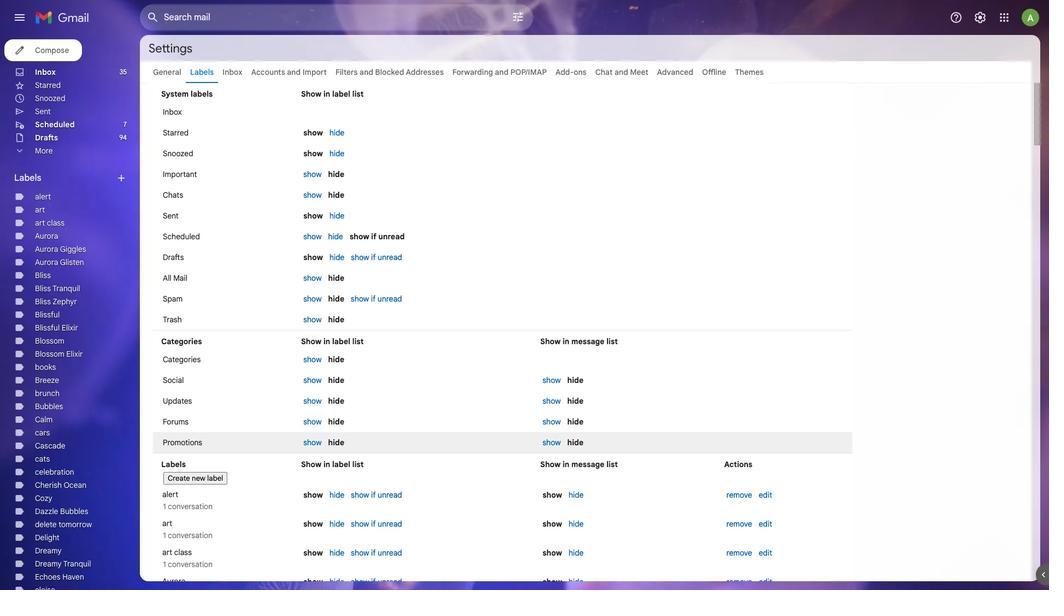 Task type: locate. For each thing, give the bounding box(es) containing it.
blissful down "blissful" link
[[35, 323, 60, 333]]

cats link
[[35, 454, 50, 464]]

1 vertical spatial tranquil
[[63, 559, 91, 569]]

0 vertical spatial show in label list
[[301, 89, 364, 99]]

1 horizontal spatial starred
[[163, 128, 189, 138]]

None search field
[[140, 4, 534, 31]]

promotions
[[163, 438, 202, 448]]

unread
[[378, 232, 405, 242], [378, 253, 402, 262], [378, 294, 402, 304], [378, 490, 402, 500], [378, 519, 402, 529], [378, 548, 402, 558], [378, 577, 402, 587]]

inbox inside labels navigation
[[35, 67, 56, 77]]

books link
[[35, 362, 56, 372]]

labels inside navigation
[[14, 173, 41, 184]]

1 message from the top
[[572, 337, 605, 347]]

remove for art class 1 conversation
[[727, 548, 753, 558]]

and for chat
[[615, 67, 628, 77]]

aurora for aurora link
[[35, 231, 58, 241]]

0 vertical spatial categories
[[161, 337, 202, 347]]

4 if from the top
[[371, 490, 376, 500]]

0 vertical spatial conversation
[[168, 502, 213, 512]]

updates
[[163, 396, 192, 406]]

art inside 'art 1 conversation'
[[162, 519, 172, 529]]

bliss up "blissful" link
[[35, 297, 51, 307]]

1 blissful from the top
[[35, 310, 60, 320]]

create new label button
[[163, 472, 228, 485]]

2 edit from the top
[[759, 519, 772, 529]]

inbox up starred link
[[35, 67, 56, 77]]

2 vertical spatial conversation
[[168, 560, 213, 570]]

conversation inside 'art 1 conversation'
[[168, 531, 213, 541]]

show in label list for labels
[[301, 460, 364, 470]]

labels up create
[[161, 460, 186, 470]]

3 remove from the top
[[727, 548, 753, 558]]

alert
[[35, 192, 51, 202], [162, 490, 178, 500]]

2 inbox link from the left
[[223, 67, 243, 77]]

1 horizontal spatial scheduled
[[163, 232, 200, 242]]

delete tomorrow link
[[35, 520, 92, 530]]

edit for art class 1 conversation
[[759, 548, 772, 558]]

show if unread link for remove link corresponding to art class 1 conversation
[[351, 548, 402, 558]]

0 vertical spatial bliss
[[35, 271, 51, 280]]

advanced link
[[657, 67, 694, 77]]

3 show if unread link from the top
[[351, 490, 402, 500]]

labels navigation
[[0, 35, 140, 590]]

show if unread for 6th show if unread link from the bottom of the page
[[351, 253, 402, 262]]

alert for alert 1 conversation
[[162, 490, 178, 500]]

snoozed
[[35, 93, 65, 103], [163, 149, 193, 159]]

1 horizontal spatial inbox link
[[223, 67, 243, 77]]

bliss tranquil link
[[35, 284, 80, 294]]

4 show if unread link from the top
[[351, 519, 402, 529]]

inbox down system
[[163, 107, 182, 117]]

2 vertical spatial bliss
[[35, 297, 51, 307]]

2 show in message list from the top
[[541, 460, 618, 470]]

1 vertical spatial show in label list
[[301, 337, 364, 347]]

0 vertical spatial class
[[47, 218, 64, 228]]

show for system labels
[[301, 89, 322, 99]]

scheduled inside labels navigation
[[35, 120, 75, 130]]

0 vertical spatial message
[[572, 337, 605, 347]]

tranquil
[[52, 284, 80, 294], [63, 559, 91, 569]]

aurora glisten
[[35, 257, 84, 267]]

conversation down 'art 1 conversation' in the left bottom of the page
[[168, 560, 213, 570]]

bubbles
[[35, 402, 63, 412], [60, 507, 88, 517]]

labels up alert link
[[14, 173, 41, 184]]

show link for promotions
[[303, 438, 322, 448]]

aurora up the bliss link on the top
[[35, 257, 58, 267]]

art down alert link
[[35, 205, 45, 215]]

1 vertical spatial categories
[[163, 355, 201, 365]]

elixir for blossom elixir
[[66, 349, 83, 359]]

label
[[332, 89, 351, 99], [332, 337, 351, 347], [332, 460, 351, 470], [207, 474, 223, 483]]

1 horizontal spatial alert
[[162, 490, 178, 500]]

bliss for bliss tranquil
[[35, 284, 51, 294]]

1 horizontal spatial class
[[174, 548, 192, 558]]

art inside art class 1 conversation
[[162, 548, 172, 558]]

2 show in label list from the top
[[301, 337, 364, 347]]

show if unread for show if unread link corresponding to remove link corresponding to art 1 conversation
[[351, 519, 402, 529]]

elixir up blossom link
[[62, 323, 78, 333]]

1 vertical spatial 1
[[163, 531, 166, 541]]

0 vertical spatial alert
[[35, 192, 51, 202]]

4 remove from the top
[[727, 577, 753, 587]]

1 horizontal spatial labels
[[161, 460, 186, 470]]

0 vertical spatial dreamy
[[35, 546, 62, 556]]

alert inside alert 1 conversation
[[162, 490, 178, 500]]

show link for forums
[[303, 417, 322, 427]]

hide
[[330, 128, 345, 138], [330, 149, 345, 159], [328, 169, 344, 179], [328, 190, 344, 200], [330, 211, 345, 221], [328, 232, 343, 242], [330, 253, 345, 262], [328, 273, 344, 283], [328, 294, 344, 304], [328, 315, 344, 325], [328, 355, 344, 365], [328, 376, 344, 385], [568, 376, 584, 385], [328, 396, 344, 406], [568, 396, 584, 406], [328, 417, 344, 427], [568, 417, 584, 427], [328, 438, 344, 448], [568, 438, 584, 448], [330, 490, 345, 500], [569, 490, 584, 500], [330, 519, 345, 529], [569, 519, 584, 529], [330, 548, 345, 558], [569, 548, 584, 558], [330, 577, 345, 587], [569, 577, 584, 587]]

conversation inside art class 1 conversation
[[168, 560, 213, 570]]

2 blossom from the top
[[35, 349, 64, 359]]

0 horizontal spatial inbox link
[[35, 67, 56, 77]]

0 vertical spatial elixir
[[62, 323, 78, 333]]

dreamy link
[[35, 546, 62, 556]]

3 edit link from the top
[[759, 548, 772, 558]]

blossom for blossom elixir
[[35, 349, 64, 359]]

0 horizontal spatial drafts
[[35, 133, 58, 143]]

remove for alert 1 conversation
[[727, 490, 753, 500]]

filters
[[336, 67, 358, 77]]

3 bliss from the top
[[35, 297, 51, 307]]

calm link
[[35, 415, 53, 425]]

accounts
[[251, 67, 285, 77]]

3 if from the top
[[371, 294, 376, 304]]

list for system labels
[[352, 89, 364, 99]]

tranquil for dreamy tranquil
[[63, 559, 91, 569]]

blossom down blissful elixir link
[[35, 336, 64, 346]]

bubbles down brunch
[[35, 402, 63, 412]]

echoes
[[35, 572, 60, 582]]

cherish
[[35, 480, 62, 490]]

in for categories
[[324, 337, 330, 347]]

2 remove link from the top
[[727, 519, 753, 529]]

edit link
[[759, 490, 772, 500], [759, 519, 772, 529], [759, 548, 772, 558], [759, 577, 772, 587]]

show if unread for show if unread link associated with remove link corresponding to art class 1 conversation
[[351, 548, 402, 558]]

blossom for blossom link
[[35, 336, 64, 346]]

aurora down aurora link
[[35, 244, 58, 254]]

1 up art class 1 conversation
[[163, 531, 166, 541]]

1 up 'art 1 conversation' in the left bottom of the page
[[163, 502, 166, 512]]

2 message from the top
[[572, 460, 605, 470]]

1 remove from the top
[[727, 490, 753, 500]]

class inside art class 1 conversation
[[174, 548, 192, 558]]

4 and from the left
[[615, 67, 628, 77]]

show if unread for 5th show if unread link from the bottom of the page
[[351, 294, 402, 304]]

2 vertical spatial 1
[[163, 560, 166, 570]]

1 show in message list from the top
[[541, 337, 618, 347]]

celebration link
[[35, 467, 74, 477]]

1 vertical spatial class
[[174, 548, 192, 558]]

brunch
[[35, 389, 60, 398]]

2 remove from the top
[[727, 519, 753, 529]]

cascade
[[35, 441, 65, 451]]

0 vertical spatial sent
[[35, 107, 51, 116]]

alert inside labels navigation
[[35, 192, 51, 202]]

2 blissful from the top
[[35, 323, 60, 333]]

sent down chats
[[163, 211, 179, 221]]

bubbles link
[[35, 402, 63, 412]]

and left pop/imap
[[495, 67, 509, 77]]

blossom link
[[35, 336, 64, 346]]

bubbles up tomorrow
[[60, 507, 88, 517]]

and right filters
[[360, 67, 373, 77]]

art 1 conversation
[[161, 519, 213, 541]]

art for art
[[35, 205, 45, 215]]

art down alert 1 conversation
[[162, 519, 172, 529]]

conversation up 'art 1 conversation' in the left bottom of the page
[[168, 502, 213, 512]]

2 vertical spatial labels
[[161, 460, 186, 470]]

zephyr
[[53, 297, 77, 307]]

0 vertical spatial tranquil
[[52, 284, 80, 294]]

1 horizontal spatial snoozed
[[163, 149, 193, 159]]

1 vertical spatial labels
[[14, 173, 41, 184]]

art class
[[35, 218, 64, 228]]

show if unread link for 4th remove link from the top of the page
[[351, 577, 402, 587]]

1 edit link from the top
[[759, 490, 772, 500]]

chat and meet
[[596, 67, 649, 77]]

alert link
[[35, 192, 51, 202]]

0 vertical spatial blissful
[[35, 310, 60, 320]]

echoes haven link
[[35, 572, 84, 582]]

1 vertical spatial message
[[572, 460, 605, 470]]

1 and from the left
[[287, 67, 301, 77]]

1 down 'art 1 conversation' in the left bottom of the page
[[163, 560, 166, 570]]

2 1 from the top
[[163, 531, 166, 541]]

0 horizontal spatial starred
[[35, 80, 61, 90]]

show
[[303, 128, 323, 138], [303, 149, 323, 159], [303, 169, 322, 179], [303, 190, 322, 200], [303, 211, 323, 221], [303, 232, 322, 242], [350, 232, 369, 242], [303, 253, 323, 262], [351, 253, 369, 262], [303, 273, 322, 283], [303, 294, 322, 304], [351, 294, 369, 304], [303, 315, 322, 325], [303, 355, 322, 365], [303, 376, 322, 385], [543, 376, 561, 385], [303, 396, 322, 406], [543, 396, 561, 406], [303, 417, 322, 427], [543, 417, 561, 427], [303, 438, 322, 448], [543, 438, 561, 448], [303, 490, 323, 500], [351, 490, 369, 500], [543, 490, 562, 500], [303, 519, 323, 529], [351, 519, 369, 529], [543, 519, 562, 529], [303, 548, 323, 558], [351, 548, 369, 558], [543, 548, 562, 558], [303, 577, 323, 587], [351, 577, 369, 587], [543, 577, 562, 587]]

tranquil up zephyr
[[52, 284, 80, 294]]

dreamy for dreamy link
[[35, 546, 62, 556]]

in
[[324, 89, 330, 99], [324, 337, 330, 347], [563, 337, 570, 347], [324, 460, 330, 470], [563, 460, 570, 470]]

actions
[[725, 460, 753, 470]]

message for labels
[[572, 460, 605, 470]]

dreamy tranquil
[[35, 559, 91, 569]]

1
[[163, 502, 166, 512], [163, 531, 166, 541], [163, 560, 166, 570]]

0 vertical spatial blossom
[[35, 336, 64, 346]]

class down 'art 1 conversation' in the left bottom of the page
[[174, 548, 192, 558]]

0 vertical spatial 1
[[163, 502, 166, 512]]

2 horizontal spatial inbox
[[223, 67, 243, 77]]

show in label list
[[301, 89, 364, 99], [301, 337, 364, 347], [301, 460, 364, 470]]

snoozed down starred link
[[35, 93, 65, 103]]

aurora down art class 1 conversation
[[162, 577, 186, 587]]

94
[[119, 133, 127, 142]]

inbox link up starred link
[[35, 67, 56, 77]]

1 vertical spatial blossom
[[35, 349, 64, 359]]

art class 1 conversation
[[161, 548, 213, 570]]

2 bliss from the top
[[35, 284, 51, 294]]

1 1 from the top
[[163, 502, 166, 512]]

inbox for second inbox link from the right
[[35, 67, 56, 77]]

snoozed up important
[[163, 149, 193, 159]]

1 inside 'art 1 conversation'
[[163, 531, 166, 541]]

conversation inside alert 1 conversation
[[168, 502, 213, 512]]

inbox right labels link
[[223, 67, 243, 77]]

0 horizontal spatial alert
[[35, 192, 51, 202]]

important
[[163, 169, 197, 179]]

list for categories
[[352, 337, 364, 347]]

0 vertical spatial snoozed
[[35, 93, 65, 103]]

bliss link
[[35, 271, 51, 280]]

conversation for art
[[168, 531, 213, 541]]

in for labels
[[324, 460, 330, 470]]

gmail image
[[35, 7, 95, 28]]

1 vertical spatial bubbles
[[60, 507, 88, 517]]

message for categories
[[572, 337, 605, 347]]

cherish ocean
[[35, 480, 86, 490]]

class up aurora link
[[47, 218, 64, 228]]

2 show if unread link from the top
[[351, 294, 402, 304]]

class inside labels navigation
[[47, 218, 64, 228]]

blissful down bliss zephyr link
[[35, 310, 60, 320]]

3 and from the left
[[495, 67, 509, 77]]

4 remove link from the top
[[727, 577, 753, 587]]

1 horizontal spatial sent
[[163, 211, 179, 221]]

dreamy down "delight" at the bottom of the page
[[35, 546, 62, 556]]

calm
[[35, 415, 53, 425]]

remove link for alert 1 conversation
[[727, 490, 753, 500]]

1 for art 1 conversation
[[163, 531, 166, 541]]

0 vertical spatial starred
[[35, 80, 61, 90]]

tranquil up haven at the bottom of the page
[[63, 559, 91, 569]]

remove link
[[727, 490, 753, 500], [727, 519, 753, 529], [727, 548, 753, 558], [727, 577, 753, 587]]

edit
[[759, 490, 772, 500], [759, 519, 772, 529], [759, 548, 772, 558], [759, 577, 772, 587]]

import
[[303, 67, 327, 77]]

art for art 1 conversation
[[162, 519, 172, 529]]

1 vertical spatial dreamy
[[35, 559, 62, 569]]

art
[[35, 205, 45, 215], [35, 218, 45, 228], [162, 519, 172, 529], [162, 548, 172, 558]]

compose button
[[4, 39, 82, 61]]

0 vertical spatial labels
[[190, 67, 214, 77]]

add-
[[556, 67, 574, 77]]

1 horizontal spatial drafts
[[163, 253, 184, 262]]

1 vertical spatial blissful
[[35, 323, 60, 333]]

1 show in label list from the top
[[301, 89, 364, 99]]

0 horizontal spatial inbox
[[35, 67, 56, 77]]

scheduled up mail
[[163, 232, 200, 242]]

conversation up art class 1 conversation
[[168, 531, 213, 541]]

cars link
[[35, 428, 50, 438]]

show in message list for categories
[[541, 337, 618, 347]]

2 dreamy from the top
[[35, 559, 62, 569]]

art down 'art 1 conversation' in the left bottom of the page
[[162, 548, 172, 558]]

1 vertical spatial bliss
[[35, 284, 51, 294]]

dreamy down dreamy link
[[35, 559, 62, 569]]

1 vertical spatial starred
[[163, 128, 189, 138]]

blissful elixir
[[35, 323, 78, 333]]

starred up "snoozed" link
[[35, 80, 61, 90]]

1 conversation from the top
[[168, 502, 213, 512]]

aurora for aurora glisten
[[35, 257, 58, 267]]

2 vertical spatial show in label list
[[301, 460, 364, 470]]

0 vertical spatial show in message list
[[541, 337, 618, 347]]

2 conversation from the top
[[168, 531, 213, 541]]

art down art link
[[35, 218, 45, 228]]

art for art class 1 conversation
[[162, 548, 172, 558]]

0 horizontal spatial snoozed
[[35, 93, 65, 103]]

show link for scheduled
[[303, 232, 322, 242]]

elixir for blissful elixir
[[62, 323, 78, 333]]

3 show in label list from the top
[[301, 460, 364, 470]]

show in message list for labels
[[541, 460, 618, 470]]

1 inside alert 1 conversation
[[163, 502, 166, 512]]

blissful for "blissful" link
[[35, 310, 60, 320]]

1 vertical spatial show in message list
[[541, 460, 618, 470]]

categories down trash
[[161, 337, 202, 347]]

cozy link
[[35, 494, 52, 503]]

cozy
[[35, 494, 52, 503]]

show
[[301, 89, 322, 99], [301, 337, 322, 347], [541, 337, 561, 347], [301, 460, 322, 470], [541, 460, 561, 470]]

breeze link
[[35, 376, 59, 385]]

2 edit link from the top
[[759, 519, 772, 529]]

settings image
[[974, 11, 987, 24]]

sent
[[35, 107, 51, 116], [163, 211, 179, 221]]

compose
[[35, 45, 69, 55]]

6 show if unread link from the top
[[351, 577, 402, 587]]

1 vertical spatial elixir
[[66, 349, 83, 359]]

forwarding and pop/imap
[[453, 67, 547, 77]]

and right chat
[[615, 67, 628, 77]]

offline
[[702, 67, 727, 77]]

labels
[[190, 67, 214, 77], [14, 173, 41, 184], [161, 460, 186, 470]]

labels up labels
[[190, 67, 214, 77]]

7 if from the top
[[371, 577, 376, 587]]

5 show if unread link from the top
[[351, 548, 402, 558]]

3 remove link from the top
[[727, 548, 753, 558]]

1 show if unread link from the top
[[351, 253, 402, 262]]

starred down system
[[163, 128, 189, 138]]

1 edit from the top
[[759, 490, 772, 500]]

drafts up the all mail on the top
[[163, 253, 184, 262]]

class for art class 1 conversation
[[174, 548, 192, 558]]

system labels
[[161, 89, 213, 99]]

inbox link
[[35, 67, 56, 77], [223, 67, 243, 77]]

2 horizontal spatial labels
[[190, 67, 214, 77]]

0 horizontal spatial scheduled
[[35, 120, 75, 130]]

bliss up bliss tranquil link
[[35, 271, 51, 280]]

sent down "snoozed" link
[[35, 107, 51, 116]]

bliss down the bliss link on the top
[[35, 284, 51, 294]]

1 dreamy from the top
[[35, 546, 62, 556]]

conversation
[[168, 502, 213, 512], [168, 531, 213, 541], [168, 560, 213, 570]]

categories up social
[[163, 355, 201, 365]]

elixir down 'blissful elixir'
[[66, 349, 83, 359]]

3 1 from the top
[[163, 560, 166, 570]]

glisten
[[60, 257, 84, 267]]

trash
[[163, 315, 182, 325]]

and for filters
[[360, 67, 373, 77]]

1 vertical spatial conversation
[[168, 531, 213, 541]]

3 conversation from the top
[[168, 560, 213, 570]]

edit for alert 1 conversation
[[759, 490, 772, 500]]

and left import
[[287, 67, 301, 77]]

blissful link
[[35, 310, 60, 320]]

2 if from the top
[[371, 253, 376, 262]]

blossom down blossom link
[[35, 349, 64, 359]]

scheduled up drafts link
[[35, 120, 75, 130]]

label inside button
[[207, 474, 223, 483]]

1 remove link from the top
[[727, 490, 753, 500]]

alert up art link
[[35, 192, 51, 202]]

0 vertical spatial drafts
[[35, 133, 58, 143]]

2 and from the left
[[360, 67, 373, 77]]

0 vertical spatial scheduled
[[35, 120, 75, 130]]

dazzle bubbles link
[[35, 507, 88, 517]]

breeze
[[35, 376, 59, 385]]

aurora down art class link
[[35, 231, 58, 241]]

7
[[123, 120, 127, 128]]

1 bliss from the top
[[35, 271, 51, 280]]

remove
[[727, 490, 753, 500], [727, 519, 753, 529], [727, 548, 753, 558], [727, 577, 753, 587]]

show for labels
[[301, 460, 322, 470]]

inbox link right labels link
[[223, 67, 243, 77]]

bliss tranquil
[[35, 284, 80, 294]]

drafts up more
[[35, 133, 58, 143]]

0 horizontal spatial sent
[[35, 107, 51, 116]]

1 vertical spatial alert
[[162, 490, 178, 500]]

1 vertical spatial sent
[[163, 211, 179, 221]]

0 horizontal spatial class
[[47, 218, 64, 228]]

1 blossom from the top
[[35, 336, 64, 346]]

alert down create
[[162, 490, 178, 500]]

0 horizontal spatial labels
[[14, 173, 41, 184]]

show link for social
[[303, 376, 322, 385]]

3 edit from the top
[[759, 548, 772, 558]]



Task type: describe. For each thing, give the bounding box(es) containing it.
aurora for aurora giggles
[[35, 244, 58, 254]]

sent inside labels navigation
[[35, 107, 51, 116]]

cats
[[35, 454, 50, 464]]

dreamy for dreamy tranquil
[[35, 559, 62, 569]]

general link
[[153, 67, 181, 77]]

cherish ocean link
[[35, 480, 86, 490]]

social
[[163, 376, 184, 385]]

drafts link
[[35, 133, 58, 143]]

labels heading
[[14, 173, 116, 184]]

forums
[[163, 417, 189, 427]]

ocean
[[64, 480, 86, 490]]

themes
[[735, 67, 764, 77]]

class for art class
[[47, 218, 64, 228]]

snoozed link
[[35, 93, 65, 103]]

35
[[120, 68, 127, 76]]

filters and blocked addresses
[[336, 67, 444, 77]]

tranquil for bliss tranquil
[[52, 284, 80, 294]]

starred inside labels navigation
[[35, 80, 61, 90]]

scheduled link
[[35, 120, 75, 130]]

art class link
[[35, 218, 64, 228]]

delight link
[[35, 533, 59, 543]]

show link for spam
[[303, 294, 322, 304]]

pop/imap
[[511, 67, 547, 77]]

add-ons link
[[556, 67, 587, 77]]

show link for important
[[303, 169, 322, 179]]

edit link for art class 1 conversation
[[759, 548, 772, 558]]

1 inside art class 1 conversation
[[163, 560, 166, 570]]

delete
[[35, 520, 57, 530]]

blissful for blissful elixir
[[35, 323, 60, 333]]

art for art class
[[35, 218, 45, 228]]

accounts and import
[[251, 67, 327, 77]]

1 inbox link from the left
[[35, 67, 56, 77]]

ons
[[574, 67, 587, 77]]

bliss zephyr
[[35, 297, 77, 307]]

alert 1 conversation
[[161, 490, 213, 512]]

tomorrow
[[59, 520, 92, 530]]

filters and blocked addresses link
[[336, 67, 444, 77]]

1 horizontal spatial inbox
[[163, 107, 182, 117]]

blossom elixir link
[[35, 349, 83, 359]]

search mail image
[[143, 8, 163, 27]]

brunch link
[[35, 389, 60, 398]]

bliss for the bliss link on the top
[[35, 271, 51, 280]]

bliss zephyr link
[[35, 297, 77, 307]]

themes link
[[735, 67, 764, 77]]

cars
[[35, 428, 50, 438]]

dreamy tranquil link
[[35, 559, 91, 569]]

meet
[[630, 67, 649, 77]]

delete tomorrow
[[35, 520, 92, 530]]

show if unread link for remove link corresponding to art 1 conversation
[[351, 519, 402, 529]]

advanced
[[657, 67, 694, 77]]

aurora glisten link
[[35, 257, 84, 267]]

offline link
[[702, 67, 727, 77]]

1 for alert 1 conversation
[[163, 502, 166, 512]]

advanced search options image
[[507, 6, 529, 28]]

drafts inside labels navigation
[[35, 133, 58, 143]]

label for system labels
[[332, 89, 351, 99]]

and for forwarding
[[495, 67, 509, 77]]

bliss for bliss zephyr
[[35, 297, 51, 307]]

chat
[[596, 67, 613, 77]]

show link for all mail
[[303, 273, 322, 283]]

in for system labels
[[324, 89, 330, 99]]

blissful elixir link
[[35, 323, 78, 333]]

spam
[[163, 294, 183, 304]]

all
[[163, 273, 171, 283]]

conversation for alert
[[168, 502, 213, 512]]

edit link for alert 1 conversation
[[759, 490, 772, 500]]

list for labels
[[352, 460, 364, 470]]

label for categories
[[332, 337, 351, 347]]

4 edit from the top
[[759, 577, 772, 587]]

4 edit link from the top
[[759, 577, 772, 587]]

edit link for art 1 conversation
[[759, 519, 772, 529]]

0 vertical spatial bubbles
[[35, 402, 63, 412]]

show in label list for categories
[[301, 337, 364, 347]]

show if unread link for alert 1 conversation's remove link
[[351, 490, 402, 500]]

addresses
[[406, 67, 444, 77]]

books
[[35, 362, 56, 372]]

show in label list for system labels
[[301, 89, 364, 99]]

1 vertical spatial drafts
[[163, 253, 184, 262]]

echoes haven
[[35, 572, 84, 582]]

settings
[[149, 41, 192, 55]]

dazzle
[[35, 507, 58, 517]]

mail
[[173, 273, 187, 283]]

labels for labels link
[[190, 67, 214, 77]]

remove link for art 1 conversation
[[727, 519, 753, 529]]

blossom elixir
[[35, 349, 83, 359]]

new
[[192, 474, 205, 483]]

accounts and import link
[[251, 67, 327, 77]]

aurora giggles link
[[35, 244, 86, 254]]

celebration
[[35, 467, 74, 477]]

system
[[161, 89, 189, 99]]

sent link
[[35, 107, 51, 116]]

aurora giggles
[[35, 244, 86, 254]]

1 vertical spatial scheduled
[[163, 232, 200, 242]]

aurora link
[[35, 231, 58, 241]]

labels for labels heading
[[14, 173, 41, 184]]

chat and meet link
[[596, 67, 649, 77]]

1 vertical spatial snoozed
[[163, 149, 193, 159]]

inbox for 1st inbox link from right
[[223, 67, 243, 77]]

forwarding
[[453, 67, 493, 77]]

main menu image
[[13, 11, 26, 24]]

cascade link
[[35, 441, 65, 451]]

more button
[[0, 144, 131, 157]]

remove link for art class 1 conversation
[[727, 548, 753, 558]]

label for labels
[[332, 460, 351, 470]]

show link for chats
[[303, 190, 322, 200]]

dazzle bubbles
[[35, 507, 88, 517]]

edit for art 1 conversation
[[759, 519, 772, 529]]

1 if from the top
[[371, 232, 377, 242]]

5 if from the top
[[371, 519, 376, 529]]

show link for categories
[[303, 355, 322, 365]]

create
[[168, 474, 190, 483]]

Search mail text field
[[164, 12, 481, 23]]

add-ons
[[556, 67, 587, 77]]

show for categories
[[301, 337, 322, 347]]

alert for alert
[[35, 192, 51, 202]]

all mail
[[163, 273, 187, 283]]

support image
[[950, 11, 963, 24]]

forwarding and pop/imap link
[[453, 67, 547, 77]]

labels link
[[190, 67, 214, 77]]

show if unread for show if unread link corresponding to alert 1 conversation's remove link
[[351, 490, 402, 500]]

snoozed inside labels navigation
[[35, 93, 65, 103]]

remove for art 1 conversation
[[727, 519, 753, 529]]

show if unread for show if unread link corresponding to 4th remove link from the top of the page
[[351, 577, 402, 587]]

haven
[[62, 572, 84, 582]]

show link for trash
[[303, 315, 322, 325]]

general
[[153, 67, 181, 77]]

giggles
[[60, 244, 86, 254]]

and for accounts
[[287, 67, 301, 77]]

show link for updates
[[303, 396, 322, 406]]

6 if from the top
[[371, 548, 376, 558]]



Task type: vqa. For each thing, say whether or not it's contained in the screenshot.
SHOULD at bottom left
no



